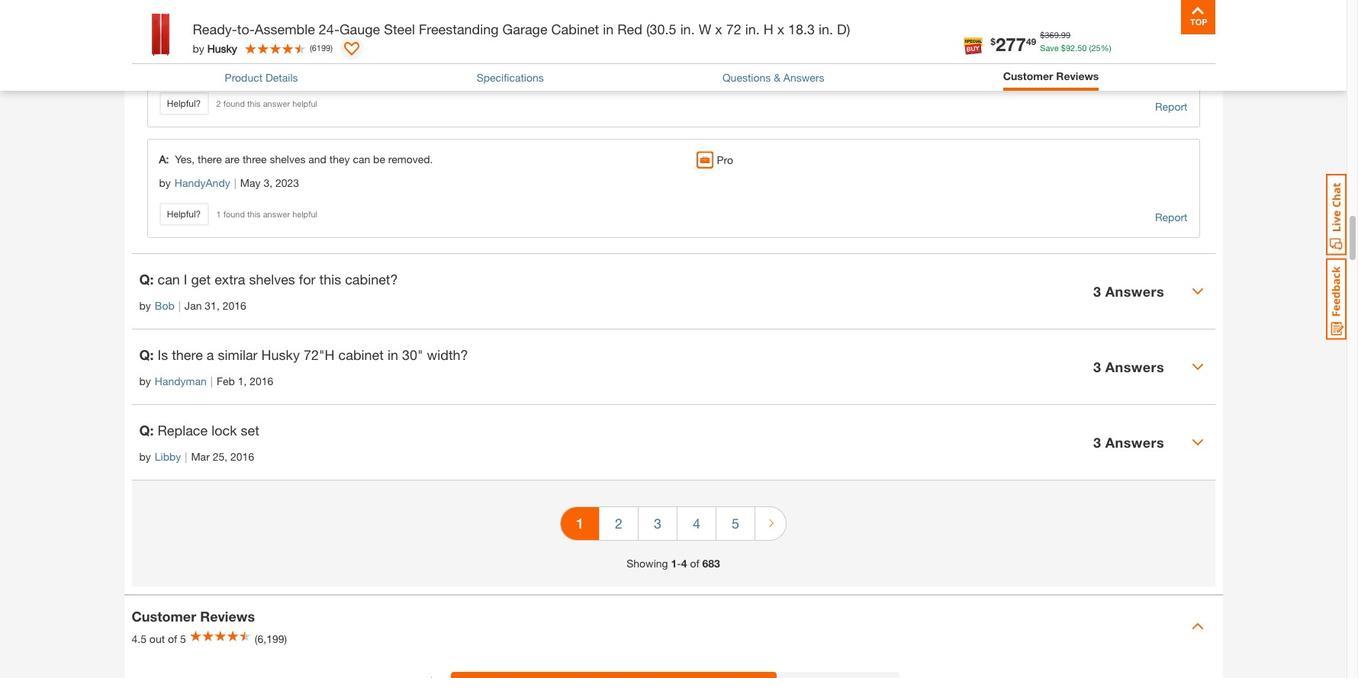 Task type: vqa. For each thing, say whether or not it's contained in the screenshot.
Round
no



Task type: locate. For each thing, give the bounding box(es) containing it.
0 vertical spatial customer reviews
[[1004, 69, 1100, 82]]

1 horizontal spatial .
[[1076, 42, 1078, 52]]

1 vertical spatial this
[[247, 209, 261, 219]]

| left mar
[[185, 451, 187, 464]]

i
[[184, 271, 187, 288]]

bottom
[[472, 26, 506, 39]]

assemble
[[255, 21, 315, 37]]

( inside $ 369 . 99 save $ 92 . 50 ( 25 %)
[[1090, 42, 1092, 52]]

1 vertical spatial 3 answers
[[1094, 359, 1165, 375]]

0 vertical spatial answer
[[263, 99, 290, 109]]

ready-
[[193, 21, 237, 37]]

and
[[309, 153, 327, 166]]

0 vertical spatial caret image
[[1192, 361, 1204, 374]]

reviews down 50
[[1057, 69, 1100, 82]]

2016 right 1,
[[250, 375, 274, 388]]

3 3 answers from the top
[[1094, 434, 1165, 451]]

you
[[230, 10, 247, 23], [523, 10, 540, 23]]

in left to
[[603, 21, 614, 37]]

navigation containing 2
[[560, 496, 787, 556]]

2016
[[223, 299, 246, 312], [250, 375, 274, 388], [231, 451, 254, 464]]

a:
[[159, 10, 175, 23], [159, 153, 169, 166]]

a: up remove
[[159, 10, 175, 23]]

this
[[247, 99, 261, 109], [247, 209, 261, 219], [319, 271, 341, 288]]

0 horizontal spatial customer reviews
[[132, 608, 255, 625]]

customer reviews up 4.5 out of 5
[[132, 608, 255, 625]]

0 vertical spatial report
[[1156, 100, 1188, 113]]

0 vertical spatial report button
[[1156, 99, 1188, 116]]

for
[[299, 271, 316, 288]]

1 a: from the top
[[159, 10, 175, 23]]

1 horizontal spatial (
[[1090, 42, 1092, 52]]

1 vertical spatial 1
[[216, 209, 221, 219]]

1 horizontal spatial 1
[[442, 26, 448, 39]]

shelves down the just
[[244, 26, 280, 39]]

1 you from the left
[[230, 10, 247, 23]]

helpful? for yes, there are three shelves and they can be removed.
[[167, 209, 201, 220]]

be
[[373, 153, 385, 166]]

3 answers for cabinet?
[[1094, 283, 1165, 300]]

left
[[424, 26, 439, 39]]

0 vertical spatial a:
[[159, 10, 175, 23]]

can
[[353, 153, 370, 166], [158, 271, 180, 288]]

x right h at the right of the page
[[778, 21, 785, 37]]

0 horizontal spatial x
[[716, 21, 723, 37]]

may down 'however' at top left
[[204, 66, 224, 79]]

1 q: from the top
[[139, 271, 154, 288]]

2 found from the top
[[223, 209, 245, 219]]

0 horizontal spatial of
[[168, 633, 177, 646]]

1 right left
[[442, 26, 448, 39]]

helpful? button down handyandy button at the left of page
[[159, 203, 209, 226]]

2 down may 3, 2023
[[216, 99, 221, 109]]

can left "i"
[[158, 271, 180, 288]]

helpful? button up yes,
[[159, 93, 209, 116]]

0 vertical spatial this
[[247, 99, 261, 109]]

1 horizontal spatial husky
[[261, 347, 300, 364]]

shelves down '(the' on the left of page
[[262, 42, 298, 55]]

1000
[[738, 18, 761, 31]]

in left the 30"
[[388, 347, 398, 364]]

0 vertical spatial may
[[204, 66, 224, 79]]

helpful? down handyandy button at the left of page
[[167, 209, 201, 220]]

(
[[1090, 42, 1092, 52], [310, 43, 312, 52]]

husky down least on the top left of page
[[207, 42, 237, 55]]

2 helpful? from the top
[[167, 209, 201, 220]]

caret image for replace lock set
[[1192, 437, 1204, 449]]

customer down 49
[[1004, 69, 1054, 82]]

1 found this answer helpful
[[216, 209, 318, 219]]

there for a
[[172, 347, 203, 364]]

navigation
[[560, 496, 787, 556]]

from
[[319, 10, 341, 23]]

2 ( from the left
[[310, 43, 312, 52]]

3 for is there a similar husky 72"h cabinet in 30" width?
[[1094, 359, 1102, 375]]

contributor
[[764, 18, 819, 31]]

1 horizontal spatial you
[[523, 10, 540, 23]]

5 link
[[717, 508, 755, 541]]

by left 'handyman' 'button'
[[139, 375, 151, 388]]

2 q: from the top
[[139, 347, 154, 364]]

report button
[[1156, 99, 1188, 116], [1156, 209, 1188, 226]]

q: left "replace"
[[139, 422, 154, 439]]

1 vertical spatial reviews
[[200, 608, 255, 625]]

1 vertical spatial a:
[[159, 153, 169, 166]]

0 vertical spatial reviews
[[1057, 69, 1100, 82]]

1 vertical spatial 2023
[[276, 177, 299, 190]]

| left 'jan'
[[178, 299, 181, 312]]

0 horizontal spatial .
[[1059, 30, 1062, 40]]

1 horizontal spatial $
[[1041, 30, 1045, 40]]

| for similar
[[211, 375, 213, 388]]

4
[[693, 516, 701, 532], [681, 558, 687, 570]]

2
[[235, 26, 241, 39], [322, 26, 328, 39], [216, 99, 221, 109], [615, 516, 623, 532]]

three
[[243, 153, 267, 166]]

2 in. from the left
[[746, 21, 760, 37]]

x right w
[[716, 21, 723, 37]]

3 for replace lock set
[[1094, 434, 1102, 451]]

( 6199 )
[[310, 43, 333, 52]]

are down top
[[300, 42, 315, 55]]

1 vertical spatial customer
[[132, 608, 196, 625]]

caret image for can i get extra shelves for this cabinet?
[[1192, 286, 1204, 298]]

feb
[[217, 375, 235, 388]]

are inside the absolutely, you just pop them from the four corners. for 54" tall storage, you probably have to remove at least 2 shelves (the top 2 shelves). so you're left 1 one bottom shelf at about 9 inches space. however all 3 shelves are removable.
[[300, 42, 315, 55]]

2 horizontal spatial $
[[1062, 42, 1066, 52]]

are left three
[[225, 153, 240, 166]]

by left handyandy in the left of the page
[[159, 177, 171, 190]]

30"
[[402, 347, 423, 364]]

shelves left for
[[249, 271, 295, 288]]

3 inside navigation
[[654, 516, 662, 532]]

1 horizontal spatial can
[[353, 153, 370, 166]]

$ down 99
[[1062, 42, 1066, 52]]

0 horizontal spatial husky
[[207, 42, 237, 55]]

by left libby
[[139, 451, 151, 464]]

0 horizontal spatial 2023
[[239, 66, 263, 79]]

0 vertical spatial 4
[[693, 516, 701, 532]]

(the
[[283, 26, 301, 39]]

helpful down "a: yes, there are three shelves and they can be removed."
[[292, 209, 318, 219]]

by for yes,
[[159, 177, 171, 190]]

0 vertical spatial found
[[223, 99, 245, 109]]

libby
[[155, 451, 181, 464]]

1 horizontal spatial are
[[300, 42, 315, 55]]

1 ( from the left
[[1090, 42, 1092, 52]]

0 horizontal spatial (
[[310, 43, 312, 52]]

2 helpful? button from the top
[[159, 203, 209, 226]]

1 helpful? button from the top
[[159, 93, 209, 116]]

handyman button
[[155, 374, 207, 390]]

0 vertical spatial caret image
[[1192, 286, 1204, 298]]

2 3 answers from the top
[[1094, 359, 1165, 375]]

2016 right 25,
[[231, 451, 254, 464]]

least
[[210, 26, 232, 39]]

by left 'bob' button
[[139, 299, 151, 312]]

report button for yes, there are three shelves and they can be removed.
[[1156, 209, 1188, 226]]

so
[[376, 26, 389, 39]]

helpful? button for absolutely, you just pop them from the four corners. for 54" tall storage, you probably have to remove at least 2 shelves (the top 2 shelves). so you're left 1 one bottom shelf at about 9 inches space. however all 3 shelves are removable.
[[159, 93, 209, 116]]

1 horizontal spatial at
[[535, 26, 544, 39]]

1 vertical spatial customer reviews
[[132, 608, 255, 625]]

$ right 49
[[1041, 30, 1045, 40]]

customer up 4.5 out of 5
[[132, 608, 196, 625]]

0 horizontal spatial at
[[198, 26, 207, 39]]

$
[[1041, 30, 1045, 40], [991, 35, 996, 47], [1062, 42, 1066, 52]]

0 vertical spatial 5
[[732, 516, 740, 532]]

2 right top
[[322, 26, 328, 39]]

1 vertical spatial found
[[223, 209, 245, 219]]

in. left d) at the top right of page
[[819, 21, 834, 37]]

answers
[[784, 71, 825, 84], [1106, 283, 1165, 300], [1106, 359, 1165, 375], [1106, 434, 1165, 451]]

0 vertical spatial there
[[198, 153, 222, 166]]

2 vertical spatial q:
[[139, 422, 154, 439]]

1 3 answers from the top
[[1094, 283, 1165, 300]]

25
[[1092, 42, 1101, 52]]

caret image
[[1192, 361, 1204, 374], [1192, 621, 1204, 633]]

0 horizontal spatial you
[[230, 10, 247, 23]]

4 right 3 link
[[693, 516, 701, 532]]

0 vertical spatial in
[[603, 21, 614, 37]]

answer down the "details"
[[263, 99, 290, 109]]

live chat image
[[1327, 174, 1347, 256]]

this down "product details"
[[247, 99, 261, 109]]

2023
[[239, 66, 263, 79], [276, 177, 299, 190]]

2 report button from the top
[[1156, 209, 1188, 226]]

extra
[[215, 271, 245, 288]]

questions
[[723, 71, 771, 84]]

in. left w
[[681, 21, 695, 37]]

shelves).
[[331, 26, 373, 39]]

1 answer from the top
[[263, 99, 290, 109]]

helpful? for absolutely, you just pop them from the four corners. for 54" tall storage, you probably have to remove at least 2 shelves (the top 2 shelves). so you're left 1 one bottom shelf at about 9 inches space. however all 3 shelves are removable.
[[167, 98, 201, 109]]

1 vertical spatial helpful?
[[167, 209, 201, 220]]

cabinet
[[339, 347, 384, 364]]

2 a: from the top
[[159, 153, 169, 166]]

have
[[588, 10, 611, 23]]

0 horizontal spatial 1
[[216, 209, 221, 219]]

1 vertical spatial .
[[1076, 42, 1078, 52]]

0 horizontal spatial $
[[991, 35, 996, 47]]

caret image
[[1192, 286, 1204, 298], [1192, 437, 1204, 449]]

there left the a
[[172, 347, 203, 364]]

helpful? down 'space.'
[[167, 98, 201, 109]]

shelves
[[244, 26, 280, 39], [262, 42, 298, 55], [270, 153, 306, 166], [249, 271, 295, 288]]

369
[[1045, 30, 1059, 40]]

steel
[[384, 21, 415, 37]]

1 right showing
[[671, 558, 677, 570]]

by
[[193, 42, 204, 55], [159, 177, 171, 190], [139, 299, 151, 312], [139, 375, 151, 388], [139, 451, 151, 464]]

a: left yes,
[[159, 153, 169, 166]]

2 report from the top
[[1156, 211, 1188, 224]]

2 horizontal spatial 1
[[671, 558, 677, 570]]

answer down by handyandy | may 3, 2023
[[263, 209, 290, 219]]

1 in. from the left
[[681, 21, 695, 37]]

four
[[362, 10, 381, 23]]

get
[[191, 271, 211, 288]]

%)
[[1101, 42, 1112, 52]]

1 horizontal spatial may
[[240, 177, 261, 190]]

5 right out
[[180, 633, 186, 646]]

found down product
[[223, 99, 245, 109]]

1 vertical spatial are
[[225, 153, 240, 166]]

at down absolutely,
[[198, 26, 207, 39]]

0 vertical spatial 3 answers
[[1094, 283, 1165, 300]]

| right handyandy in the left of the page
[[234, 177, 236, 190]]

54"
[[445, 10, 461, 23]]

answers for can i get extra shelves for this cabinet?
[[1106, 283, 1165, 300]]

3 answers
[[1094, 283, 1165, 300], [1094, 359, 1165, 375], [1094, 434, 1165, 451]]

top button
[[1181, 0, 1216, 34]]

1 report from the top
[[1156, 100, 1188, 113]]

2016 for extra
[[223, 299, 246, 312]]

found down by handyandy | may 3, 2023
[[223, 209, 245, 219]]

product details
[[225, 71, 298, 84]]

2 you from the left
[[523, 10, 540, 23]]

2 left 3 link
[[615, 516, 623, 532]]

x
[[716, 21, 723, 37], [778, 21, 785, 37]]

| left feb
[[211, 375, 213, 388]]

feedback link image
[[1327, 258, 1347, 340]]

$ inside the "$ 277 49"
[[991, 35, 996, 47]]

1 vertical spatial caret image
[[1192, 437, 1204, 449]]

questions & answers
[[723, 71, 825, 84]]

1 horizontal spatial in
[[603, 21, 614, 37]]

bob button
[[155, 298, 175, 314]]

2 vertical spatial 1
[[671, 558, 677, 570]]

1 vertical spatial 5
[[180, 633, 186, 646]]

1 down by handyandy | may 3, 2023
[[216, 209, 221, 219]]

1 vertical spatial report button
[[1156, 209, 1188, 226]]

reviews up the (6,199)
[[200, 608, 255, 625]]

in. left h at the right of the page
[[746, 21, 760, 37]]

q: left is
[[139, 347, 154, 364]]

in
[[603, 21, 614, 37], [388, 347, 398, 364]]

this for absolutely, you just pop them from the four corners. for 54" tall storage, you probably have to remove at least 2 shelves (the top 2 shelves). so you're left 1 one bottom shelf at about 9 inches space. however all 3 shelves are removable.
[[247, 99, 261, 109]]

4.5 out of 5
[[132, 633, 186, 646]]

1 horizontal spatial of
[[690, 558, 700, 570]]

0 horizontal spatial 3,
[[227, 66, 236, 79]]

2023 down all at the left
[[239, 66, 263, 79]]

mar
[[191, 451, 210, 464]]

0 vertical spatial 3,
[[227, 66, 236, 79]]

1 vertical spatial 3,
[[264, 177, 273, 190]]

this down by handyandy | may 3, 2023
[[247, 209, 261, 219]]

there
[[198, 153, 222, 166], [172, 347, 203, 364]]

out
[[150, 633, 165, 646]]

$ for 369
[[1041, 30, 1045, 40]]

q: for q: replace lock set
[[139, 422, 154, 439]]

1 report button from the top
[[1156, 99, 1188, 116]]

0 horizontal spatial may
[[204, 66, 224, 79]]

a: for a: yes, there are three shelves and they can be removed.
[[159, 153, 169, 166]]

removed.
[[388, 153, 433, 166]]

2 x from the left
[[778, 21, 785, 37]]

5 right 4 link
[[732, 516, 740, 532]]

0 vertical spatial q:
[[139, 271, 154, 288]]

3 q: from the top
[[139, 422, 154, 439]]

1 found from the top
[[223, 99, 245, 109]]

2 vertical spatial 2016
[[231, 451, 254, 464]]

you up "shelf"
[[523, 10, 540, 23]]

questions & answers button
[[723, 69, 825, 85], [723, 69, 825, 85]]

there up handyandy in the left of the page
[[198, 153, 222, 166]]

1 horizontal spatial 5
[[732, 516, 740, 532]]

1 vertical spatial caret image
[[1192, 621, 1204, 633]]

showing
[[627, 558, 668, 570]]

at
[[198, 26, 207, 39], [535, 26, 544, 39]]

1 vertical spatial 2016
[[250, 375, 274, 388]]

1 helpful from the top
[[292, 99, 318, 109]]

of right out
[[168, 633, 177, 646]]

helpful down the "details"
[[292, 99, 318, 109]]

husky left 72"h on the left bottom
[[261, 347, 300, 364]]

q: for q: can i get extra shelves for this cabinet?
[[139, 271, 154, 288]]

( down top
[[310, 43, 312, 52]]

a: yes, there are three shelves and they can be removed.
[[159, 153, 433, 166]]

3
[[253, 42, 259, 55], [1094, 283, 1102, 300], [1094, 359, 1102, 375], [1094, 434, 1102, 451], [654, 516, 662, 532]]

0 vertical spatial helpful
[[292, 99, 318, 109]]

1 vertical spatial husky
[[261, 347, 300, 364]]

at right "shelf"
[[535, 26, 544, 39]]

w
[[699, 21, 712, 37]]

( right 50
[[1090, 42, 1092, 52]]

1 vertical spatial answer
[[263, 209, 290, 219]]

2016 for similar
[[250, 375, 274, 388]]

18.3
[[789, 21, 815, 37]]

details
[[266, 71, 298, 84]]

1 horizontal spatial in.
[[746, 21, 760, 37]]

they
[[330, 153, 350, 166]]

1 vertical spatial there
[[172, 347, 203, 364]]

helpful for yes, there are three shelves and they can be removed.
[[292, 209, 318, 219]]

report for yes, there are three shelves and they can be removed.
[[1156, 211, 1188, 224]]

1 vertical spatial q:
[[139, 347, 154, 364]]

2 caret image from the top
[[1192, 437, 1204, 449]]

2 answer from the top
[[263, 209, 290, 219]]

0 vertical spatial are
[[300, 42, 315, 55]]

1 helpful? from the top
[[167, 98, 201, 109]]

1 vertical spatial may
[[240, 177, 261, 190]]

freestanding
[[419, 21, 499, 37]]

1 x from the left
[[716, 21, 723, 37]]

this right for
[[319, 271, 341, 288]]

$ 369 . 99 save $ 92 . 50 ( 25 %)
[[1041, 30, 1112, 52]]

are
[[300, 42, 315, 55], [225, 153, 240, 166]]

1 vertical spatial 4
[[681, 558, 687, 570]]

handyandy
[[175, 177, 230, 190]]

$ left 49
[[991, 35, 996, 47]]

4 left 683
[[681, 558, 687, 570]]

2 helpful from the top
[[292, 209, 318, 219]]

by right 'space.'
[[193, 42, 204, 55]]

1 horizontal spatial 3,
[[264, 177, 273, 190]]

q: for q: is there a similar husky 72"h cabinet in 30" width?
[[139, 347, 154, 364]]

1 horizontal spatial x
[[778, 21, 785, 37]]

92
[[1066, 42, 1076, 52]]

0 vertical spatial 2016
[[223, 299, 246, 312]]

25,
[[213, 451, 228, 464]]

you left the just
[[230, 10, 247, 23]]

absolutely, you just pop them from the four corners. for 54" tall storage, you probably have to remove at least 2 shelves (the top 2 shelves). so you're left 1 one bottom shelf at about 9 inches space. however all 3 shelves are removable.
[[159, 10, 624, 55]]

shelves left and
[[270, 153, 306, 166]]

0 vertical spatial helpful?
[[167, 98, 201, 109]]

ready-to-assemble 24-gauge steel freestanding garage cabinet in red (30.5 in. w x 72 in. h x 18.3 in. d)
[[193, 21, 851, 37]]

helpful? button
[[159, 93, 209, 116], [159, 203, 209, 226]]

replace
[[158, 422, 208, 439]]

2 vertical spatial 3 answers
[[1094, 434, 1165, 451]]

1 vertical spatial helpful? button
[[159, 203, 209, 226]]

may down three
[[240, 177, 261, 190]]

1 caret image from the top
[[1192, 361, 1204, 374]]

1 vertical spatial in
[[388, 347, 398, 364]]

2023 down "a: yes, there are three shelves and they can be removed."
[[276, 177, 299, 190]]

customer reviews down save
[[1004, 69, 1100, 82]]

can left be
[[353, 153, 370, 166]]

report button for absolutely, you just pop them from the four corners. for 54" tall storage, you probably have to remove at least 2 shelves (the top 2 shelves). so you're left 1 one bottom shelf at about 9 inches space. however all 3 shelves are removable.
[[1156, 99, 1188, 116]]

1 horizontal spatial customer
[[1004, 69, 1054, 82]]

3, down three
[[264, 177, 273, 190]]

2016 right the 31,
[[223, 299, 246, 312]]

0 horizontal spatial 4
[[681, 558, 687, 570]]

0 horizontal spatial 5
[[180, 633, 186, 646]]

of right -
[[690, 558, 700, 570]]

0 vertical spatial 1
[[442, 26, 448, 39]]

1 caret image from the top
[[1192, 286, 1204, 298]]

q: left "i"
[[139, 271, 154, 288]]

found for yes, there are three shelves and they can be removed.
[[223, 209, 245, 219]]

0 horizontal spatial customer
[[132, 608, 196, 625]]

0 horizontal spatial in.
[[681, 21, 695, 37]]

| for extra
[[178, 299, 181, 312]]

1 horizontal spatial customer reviews
[[1004, 69, 1100, 82]]

3, down 'however' at top left
[[227, 66, 236, 79]]



Task type: describe. For each thing, give the bounding box(es) containing it.
2 link
[[600, 508, 638, 541]]

tall
[[464, 10, 478, 23]]

pro
[[717, 153, 734, 166]]

answer for absolutely, you just pop them from the four corners. for 54" tall storage, you probably have to remove at least 2 shelves (the top 2 shelves). so you're left 1 one bottom shelf at about 9 inches space. however all 3 shelves are removable.
[[263, 99, 290, 109]]

50
[[1078, 42, 1087, 52]]

may 3, 2023
[[204, 66, 263, 79]]

-
[[677, 558, 681, 570]]

2 found this answer helpful
[[216, 99, 318, 109]]

)
[[331, 43, 333, 52]]

$ for 277
[[991, 35, 996, 47]]

1 vertical spatial can
[[158, 271, 180, 288]]

husky inside questions element
[[261, 347, 300, 364]]

libby button
[[155, 449, 181, 465]]

3 inside the absolutely, you just pop them from the four corners. for 54" tall storage, you probably have to remove at least 2 shelves (the top 2 shelves). so you're left 1 one bottom shelf at about 9 inches space. however all 3 shelves are removable.
[[253, 42, 259, 55]]

just
[[250, 10, 267, 23]]

found for absolutely, you just pop them from the four corners. for 54" tall storage, you probably have to remove at least 2 shelves (the top 2 shelves). so you're left 1 one bottom shelf at about 9 inches space. however all 3 shelves are removable.
[[223, 99, 245, 109]]

save
[[1041, 42, 1059, 52]]

1 horizontal spatial 2023
[[276, 177, 299, 190]]

answers for is there a similar husky 72"h cabinet in 30" width?
[[1106, 359, 1165, 375]]

3 for can i get extra shelves for this cabinet?
[[1094, 283, 1102, 300]]

d)
[[837, 21, 851, 37]]

red
[[618, 21, 643, 37]]

jan
[[185, 299, 202, 312]]

0 vertical spatial customer
[[1004, 69, 1054, 82]]

you're
[[392, 26, 421, 39]]

specifications
[[477, 71, 544, 84]]

0 horizontal spatial reviews
[[200, 608, 255, 625]]

3 in. from the left
[[819, 21, 834, 37]]

1 at from the left
[[198, 26, 207, 39]]

1 inside the absolutely, you just pop them from the four corners. for 54" tall storage, you probably have to remove at least 2 shelves (the top 2 shelves). so you're left 1 one bottom shelf at about 9 inches space. however all 3 shelves are removable.
[[442, 26, 448, 39]]

pop
[[270, 10, 289, 23]]

by husky
[[193, 42, 237, 55]]

277
[[996, 33, 1027, 55]]

1,
[[238, 375, 247, 388]]

answers for replace lock set
[[1106, 434, 1165, 451]]

31,
[[205, 299, 220, 312]]

display image
[[344, 42, 360, 57]]

by bob | jan 31, 2016
[[139, 299, 246, 312]]

one
[[451, 26, 469, 39]]

by for can
[[139, 299, 151, 312]]

report for absolutely, you just pop them from the four corners. for 54" tall storage, you probably have to remove at least 2 shelves (the top 2 shelves). so you're left 1 one bottom shelf at about 9 inches space. however all 3 shelves are removable.
[[1156, 100, 1188, 113]]

this for yes, there are three shelves and they can be removed.
[[247, 209, 261, 219]]

product
[[225, 71, 263, 84]]

a: for a:
[[159, 10, 175, 23]]

72
[[726, 21, 742, 37]]

star icon image
[[424, 676, 439, 679]]

by for is
[[139, 375, 151, 388]]

49
[[1027, 35, 1037, 47]]

0 horizontal spatial are
[[225, 153, 240, 166]]

about
[[547, 26, 574, 39]]

2 right least on the top left of page
[[235, 26, 241, 39]]

9
[[577, 26, 583, 39]]

by libby | mar 25, 2016
[[139, 451, 254, 464]]

removable.
[[318, 42, 371, 55]]

remove
[[159, 26, 195, 39]]

by handyandy | may 3, 2023
[[159, 177, 299, 190]]

(30.5
[[647, 21, 677, 37]]

there for are
[[198, 153, 222, 166]]

in inside questions element
[[388, 347, 398, 364]]

3 answers for in
[[1094, 359, 1165, 375]]

caret image inside questions element
[[1192, 361, 1204, 374]]

width?
[[427, 347, 468, 364]]

all
[[239, 42, 250, 55]]

storage,
[[481, 10, 520, 23]]

q: can i get extra shelves for this cabinet?
[[139, 271, 398, 288]]

cabinet
[[552, 21, 599, 37]]

by for replace
[[139, 451, 151, 464]]

by handyman | feb 1, 2016
[[139, 375, 274, 388]]

2 caret image from the top
[[1192, 621, 1204, 633]]

shelf
[[509, 26, 532, 39]]

to
[[614, 10, 624, 23]]

pro button
[[697, 151, 734, 169]]

handyman
[[155, 375, 207, 388]]

4.5
[[132, 633, 147, 646]]

3 link
[[639, 508, 677, 541]]

0 vertical spatial of
[[690, 558, 700, 570]]

corners.
[[384, 10, 423, 23]]

0 vertical spatial .
[[1059, 30, 1062, 40]]

$ 277 49
[[991, 33, 1037, 55]]

(6,199)
[[255, 633, 287, 646]]

72"h
[[304, 347, 335, 364]]

q: is there a similar husky 72"h cabinet in 30" width?
[[139, 347, 468, 364]]

showing 1 - 4 of 683
[[627, 558, 721, 570]]

4 link
[[678, 508, 716, 541]]

0 vertical spatial can
[[353, 153, 370, 166]]

helpful for absolutely, you just pop them from the four corners. for 54" tall storage, you probably have to remove at least 2 shelves (the top 2 shelves). so you're left 1 one bottom shelf at about 9 inches space. however all 3 shelves are removable.
[[292, 99, 318, 109]]

them
[[292, 10, 316, 23]]

| for three
[[234, 177, 236, 190]]

top
[[717, 18, 735, 31]]

answer for yes, there are three shelves and they can be removed.
[[263, 209, 290, 219]]

helpful? button for yes, there are three shelves and they can be removed.
[[159, 203, 209, 226]]

absolutely,
[[175, 10, 227, 23]]

top 1000 contributor button
[[697, 16, 819, 34]]

however
[[194, 42, 236, 55]]

product image image
[[135, 8, 185, 57]]

2 at from the left
[[535, 26, 544, 39]]

0 vertical spatial husky
[[207, 42, 237, 55]]

gauge
[[340, 21, 380, 37]]

probably
[[543, 10, 585, 23]]

99
[[1062, 30, 1071, 40]]

1 horizontal spatial 4
[[693, 516, 701, 532]]

1 vertical spatial of
[[168, 633, 177, 646]]

cabinet?
[[345, 271, 398, 288]]

to-
[[237, 21, 255, 37]]

0 vertical spatial 2023
[[239, 66, 263, 79]]

6199
[[312, 43, 331, 52]]

h
[[764, 21, 774, 37]]

q: replace lock set
[[139, 422, 259, 439]]

top
[[304, 26, 320, 39]]

similar
[[218, 347, 258, 364]]

a
[[207, 347, 214, 364]]

683
[[703, 558, 721, 570]]

questions element
[[132, 0, 1216, 481]]

24-
[[319, 21, 340, 37]]

space.
[[159, 42, 191, 55]]

2 vertical spatial this
[[319, 271, 341, 288]]



